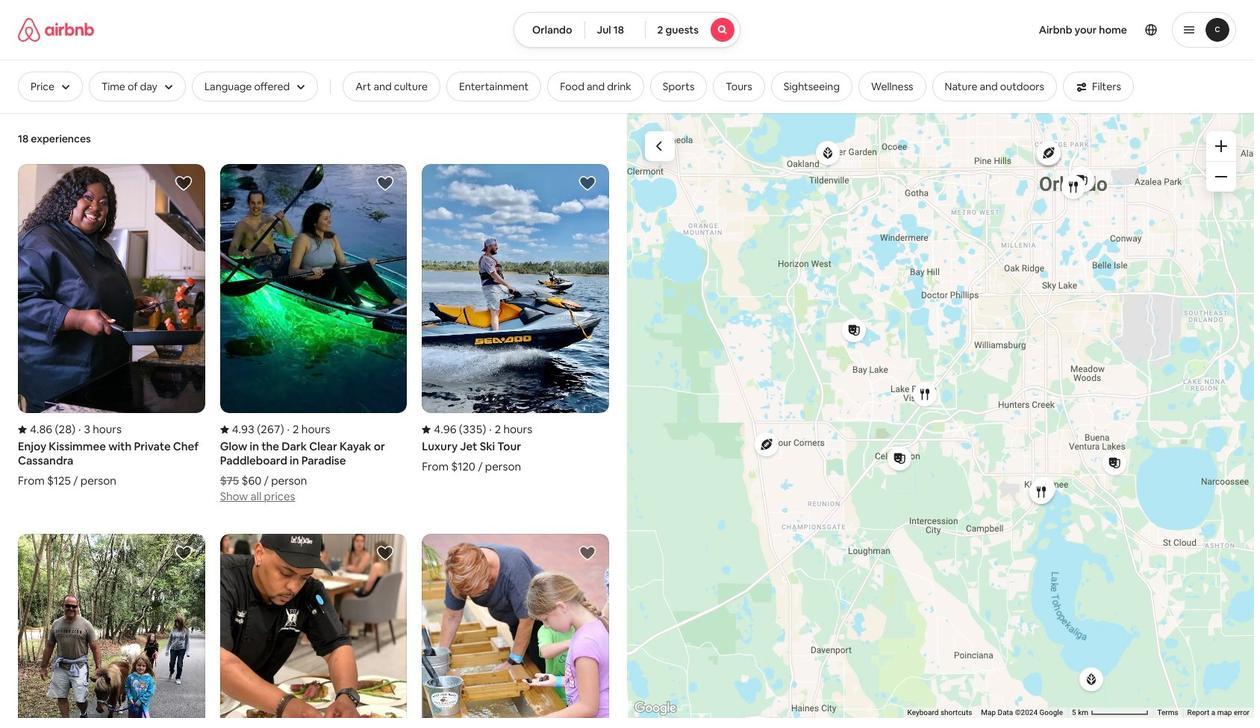 Task type: describe. For each thing, give the bounding box(es) containing it.
profile element
[[758, 0, 1236, 60]]

enjoy kissimmee with private chef cassandra group
[[18, 164, 205, 488]]

Art and culture button
[[343, 72, 440, 102]]

zoom out image
[[1215, 171, 1227, 183]]

Wellness button
[[858, 72, 926, 102]]

Food and drink button
[[547, 72, 644, 102]]

Nature and outdoors button
[[932, 72, 1057, 102]]

1 horizontal spatial add to wishlist image
[[376, 545, 394, 563]]

add to wishlist image for glow in the dark clear kayak or paddleboard in paradise group
[[376, 175, 394, 193]]

zoom in image
[[1215, 140, 1227, 152]]

add to wishlist image for enjoy kissimmee with private chef cassandra group
[[174, 175, 192, 193]]

google map
showing 18 experiences. region
[[627, 113, 1254, 719]]

0 horizontal spatial add to wishlist image
[[174, 545, 192, 563]]



Task type: locate. For each thing, give the bounding box(es) containing it.
add to wishlist image
[[579, 175, 596, 193], [174, 545, 192, 563], [376, 545, 394, 563]]

add to wishlist image inside luxury jet ski tour group
[[579, 175, 596, 193]]

1 horizontal spatial add to wishlist image
[[376, 175, 394, 193]]

add to wishlist image inside enjoy kissimmee with private chef cassandra group
[[174, 175, 192, 193]]

Tours button
[[713, 72, 765, 102]]

google image
[[631, 699, 680, 719]]

None search field
[[514, 12, 741, 48]]

Sports button
[[650, 72, 707, 102]]

glow in the dark clear kayak or paddleboard in paradise group
[[220, 164, 407, 505]]

add to wishlist image
[[174, 175, 192, 193], [376, 175, 394, 193], [579, 545, 596, 563]]

0 horizontal spatial add to wishlist image
[[174, 175, 192, 193]]

2 horizontal spatial add to wishlist image
[[579, 545, 596, 563]]

add to wishlist image inside glow in the dark clear kayak or paddleboard in paradise group
[[376, 175, 394, 193]]

luxury jet ski tour group
[[422, 164, 609, 474]]

Sightseeing button
[[771, 72, 853, 102]]

2 horizontal spatial add to wishlist image
[[579, 175, 596, 193]]

Entertainment button
[[446, 72, 541, 102]]



Task type: vqa. For each thing, say whether or not it's contained in the screenshot.
"Forestville,"
no



